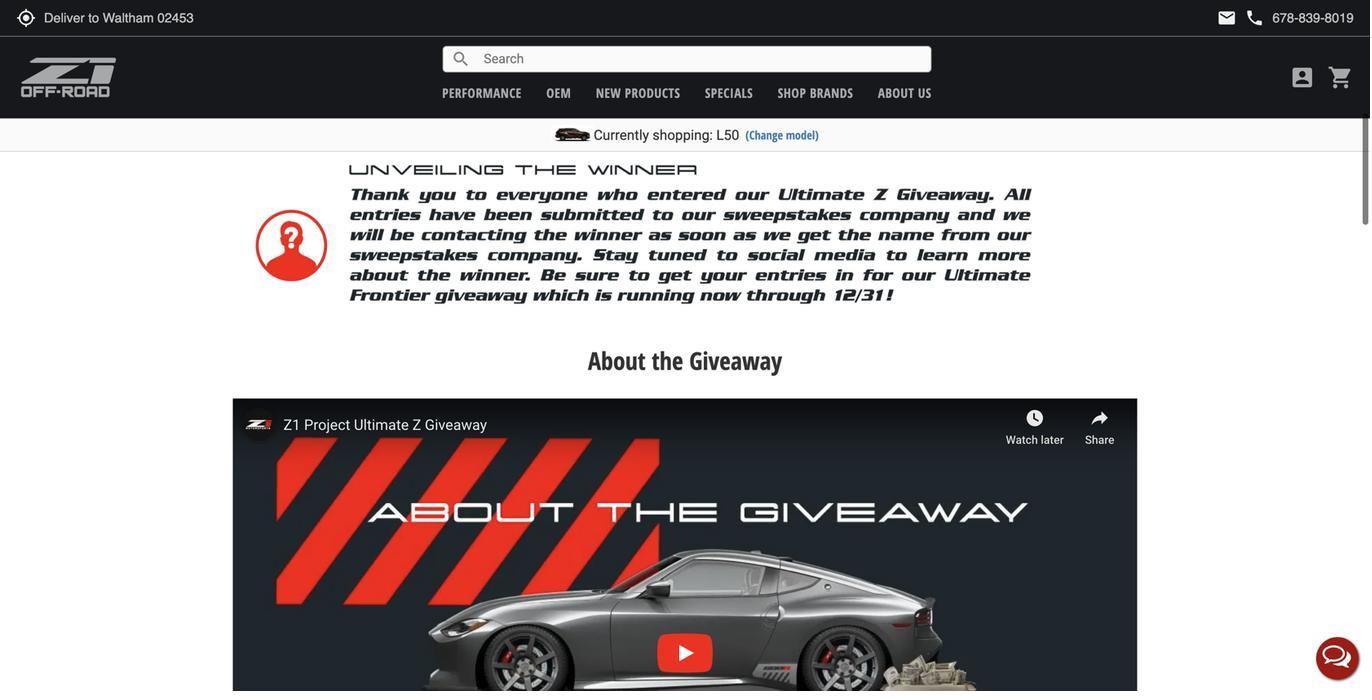 Task type: describe. For each thing, give the bounding box(es) containing it.
shop brands link
[[778, 84, 854, 102]]

about for about us
[[879, 84, 915, 102]]

oem
[[547, 84, 571, 102]]

shop
[[778, 84, 807, 102]]

(change
[[746, 127, 783, 143]]

giveaway
[[690, 344, 783, 377]]

about us
[[879, 84, 932, 102]]

new
[[596, 84, 622, 102]]

new products link
[[596, 84, 681, 102]]

account_box link
[[1286, 64, 1320, 91]]

model)
[[786, 127, 819, 143]]

about for about the giveaway
[[588, 344, 646, 377]]

shop brands
[[778, 84, 854, 102]]

(change model) link
[[746, 127, 819, 143]]

Search search field
[[471, 47, 931, 72]]

currently shopping: l50 (change model)
[[594, 127, 819, 143]]

my_location
[[16, 8, 36, 28]]

products
[[625, 84, 681, 102]]

phone
[[1245, 8, 1265, 28]]

the
[[652, 344, 684, 377]]

performance
[[442, 84, 522, 102]]



Task type: vqa. For each thing, say whether or not it's contained in the screenshot.
mail phone
yes



Task type: locate. For each thing, give the bounding box(es) containing it.
about
[[879, 84, 915, 102], [588, 344, 646, 377]]

account_box
[[1290, 64, 1316, 91]]

currently
[[594, 127, 649, 143]]

oem link
[[547, 84, 571, 102]]

specials link
[[705, 84, 753, 102]]

performance link
[[442, 84, 522, 102]]

shopping_cart link
[[1324, 64, 1355, 91]]

shopping:
[[653, 127, 713, 143]]

mail link
[[1218, 8, 1237, 28]]

mail
[[1218, 8, 1237, 28]]

0 horizontal spatial about
[[588, 344, 646, 377]]

l50
[[717, 127, 740, 143]]

about us link
[[879, 84, 932, 102]]

about the giveaway
[[588, 344, 783, 377]]

phone link
[[1245, 8, 1355, 28]]

shopping_cart
[[1328, 64, 1355, 91]]

specials
[[705, 84, 753, 102]]

new products
[[596, 84, 681, 102]]

z1 motorsports logo image
[[20, 57, 117, 98]]

brands
[[810, 84, 854, 102]]

1 vertical spatial about
[[588, 344, 646, 377]]

us
[[919, 84, 932, 102]]

about left the the
[[588, 344, 646, 377]]

search
[[451, 49, 471, 69]]

0 vertical spatial about
[[879, 84, 915, 102]]

about left us
[[879, 84, 915, 102]]

1 horizontal spatial about
[[879, 84, 915, 102]]

mail phone
[[1218, 8, 1265, 28]]



